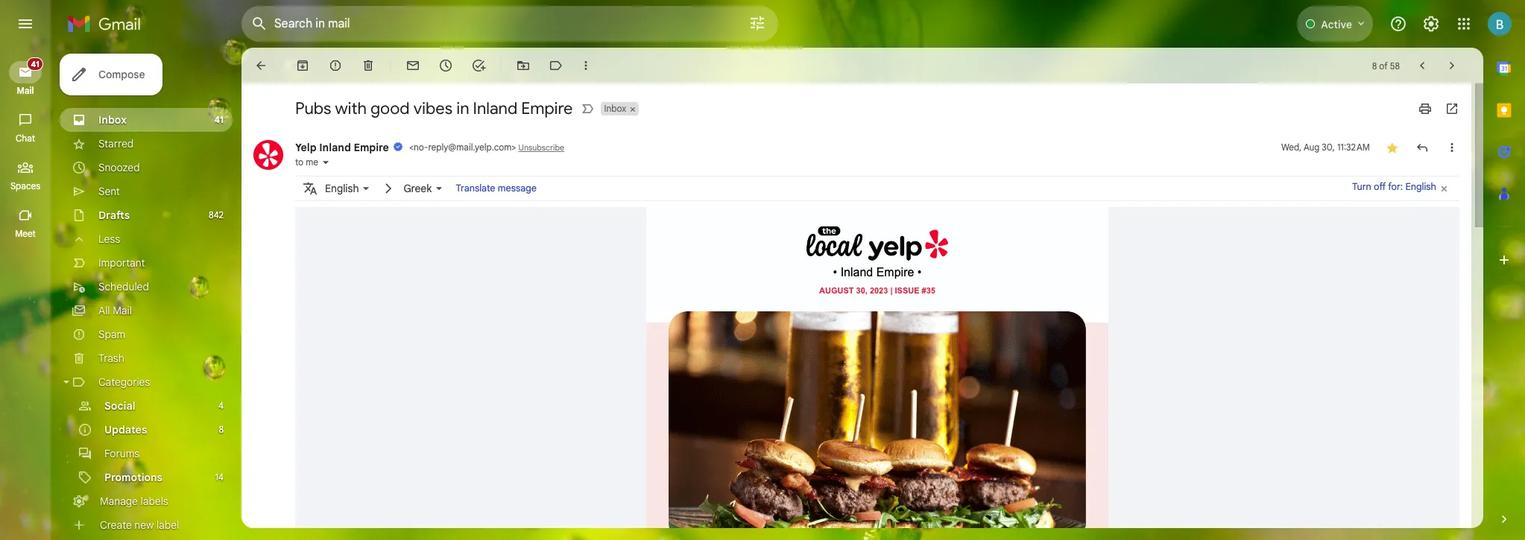 Task type: locate. For each thing, give the bounding box(es) containing it.
create
[[100, 519, 132, 532]]

empire for • inland empire • august 30, 2023 | issue #35
[[877, 266, 915, 279]]

2 horizontal spatial empire
[[877, 266, 915, 279]]

unsubscribe
[[519, 143, 565, 153]]

30, left 2023
[[857, 286, 868, 295]]

more image
[[579, 58, 594, 73]]

updates
[[104, 424, 147, 437]]

create new label link
[[100, 519, 179, 532]]

0 horizontal spatial english
[[325, 182, 359, 195]]

settings image
[[1423, 15, 1441, 33]]

0 horizontal spatial 30,
[[857, 286, 868, 295]]

greek option
[[404, 179, 432, 199]]

2 vertical spatial empire
[[877, 266, 915, 279]]

sent link
[[98, 185, 120, 198]]

0 vertical spatial 41
[[31, 59, 40, 69]]

pubs with good vibes in inland empire
[[295, 98, 573, 119]]

compose button
[[60, 54, 163, 95]]

inbox for inbox button
[[604, 103, 627, 114]]

empire left verified sender image
[[354, 141, 389, 154]]

important
[[98, 257, 145, 270]]

english down show details icon
[[325, 182, 359, 195]]

english right for:
[[1406, 181, 1437, 193]]

30,
[[1322, 142, 1336, 153], [857, 286, 868, 295]]

starred
[[98, 137, 134, 151]]

•
[[833, 266, 838, 279], [918, 266, 922, 279]]

Starred checkbox
[[1386, 140, 1401, 155]]

41
[[31, 59, 40, 69], [214, 114, 224, 125]]

scheduled link
[[98, 280, 149, 294]]

2023
[[870, 286, 888, 295]]

search in mail image
[[246, 10, 273, 37]]

yelp inland empire
[[295, 141, 389, 154]]

trash link
[[98, 352, 124, 365]]

inland
[[473, 98, 518, 119], [319, 141, 351, 154], [841, 266, 873, 279]]

1 • from the left
[[833, 266, 838, 279]]

with
[[335, 98, 367, 119]]

inland up show details icon
[[319, 141, 351, 154]]

english inside english list box
[[325, 182, 359, 195]]

inland up "august"
[[841, 266, 873, 279]]

empire
[[521, 98, 573, 119], [354, 141, 389, 154], [877, 266, 915, 279]]

1 vertical spatial 30,
[[857, 286, 868, 295]]

inbox inside inbox button
[[604, 103, 627, 114]]

0 horizontal spatial 8
[[219, 424, 224, 436]]

show details image
[[321, 158, 330, 167]]

issue
[[895, 286, 920, 295]]

unsubscribe link
[[519, 143, 565, 153]]

wed,
[[1282, 142, 1302, 153]]

chat
[[16, 133, 35, 144]]

important link
[[98, 257, 145, 270]]

1 horizontal spatial mail
[[113, 304, 132, 318]]

move to image
[[516, 58, 531, 73]]

30, inside cell
[[1322, 142, 1336, 153]]

mail inside heading
[[17, 85, 34, 96]]

translate
[[456, 183, 496, 195]]

yelp logo image
[[803, 222, 952, 265]]

navigation
[[0, 48, 52, 541]]

empire up "unsubscribe" 'link'
[[521, 98, 573, 119]]

updates link
[[104, 424, 147, 437]]

0 vertical spatial inland
[[473, 98, 518, 119]]

to me
[[295, 157, 318, 168]]

new
[[134, 519, 154, 532]]

delete image
[[361, 58, 376, 73]]

mail right all
[[113, 304, 132, 318]]

0 horizontal spatial empire
[[354, 141, 389, 154]]

<
[[409, 142, 414, 153]]

30, right "aug"
[[1322, 142, 1336, 153]]

mail
[[17, 85, 34, 96], [113, 304, 132, 318]]

8 for 8
[[219, 424, 224, 436]]

english
[[1406, 181, 1437, 193], [325, 182, 359, 195]]

empire up '|'
[[877, 266, 915, 279]]

1 vertical spatial inland
[[319, 141, 351, 154]]

drafts
[[98, 209, 130, 222]]

spaces heading
[[0, 180, 51, 192]]

yelp inland empire cell
[[295, 141, 519, 154]]

0 vertical spatial 8
[[1373, 60, 1378, 71]]

1 horizontal spatial empire
[[521, 98, 573, 119]]

8 down the 4
[[219, 424, 224, 436]]

to
[[295, 157, 304, 168]]

1 horizontal spatial inbox
[[604, 103, 627, 114]]

1 vertical spatial empire
[[354, 141, 389, 154]]

0 vertical spatial 30,
[[1322, 142, 1336, 153]]

1 vertical spatial 8
[[219, 424, 224, 436]]

empire inside • inland empire • august 30, 2023 | issue #35
[[877, 266, 915, 279]]

turn off for: english
[[1353, 181, 1437, 193]]

• up the issue
[[918, 266, 922, 279]]

inbox link
[[98, 113, 127, 127]]

1 vertical spatial 41
[[214, 114, 224, 125]]

inland inside • inland empire • august 30, 2023 | issue #35
[[841, 266, 873, 279]]

verified sender image
[[393, 142, 403, 152]]

1 vertical spatial mail
[[113, 304, 132, 318]]

meet
[[15, 228, 36, 239]]

0 horizontal spatial inbox
[[98, 113, 127, 127]]

yelp inc. image
[[254, 140, 283, 170]]

starred image
[[1386, 140, 1401, 155]]

#35
[[922, 286, 936, 295]]

1 horizontal spatial 30,
[[1322, 142, 1336, 153]]

inland right in
[[473, 98, 518, 119]]

english list box
[[325, 179, 374, 199]]

drafts link
[[98, 209, 130, 222]]

11:32 am
[[1338, 142, 1371, 153]]

Search in mail text field
[[274, 16, 707, 31]]

off
[[1374, 181, 1387, 193]]

translate message
[[456, 183, 537, 195]]

support image
[[1390, 15, 1408, 33]]

2 horizontal spatial inland
[[841, 266, 873, 279]]

0 horizontal spatial 41
[[31, 59, 40, 69]]

1 horizontal spatial •
[[918, 266, 922, 279]]

2 vertical spatial inland
[[841, 266, 873, 279]]

8
[[1373, 60, 1378, 71], [219, 424, 224, 436]]

all
[[98, 304, 110, 318]]

create new label
[[100, 519, 179, 532]]

• up "august"
[[833, 266, 838, 279]]

good
[[371, 98, 410, 119]]

all mail link
[[98, 304, 132, 318]]

less button
[[60, 227, 233, 251]]

less
[[98, 233, 120, 246]]

inbox
[[604, 103, 627, 114], [98, 113, 127, 127]]

tab list
[[1484, 48, 1526, 487]]

categories link
[[98, 376, 150, 389]]

0 horizontal spatial •
[[833, 266, 838, 279]]

8 left of on the right
[[1373, 60, 1378, 71]]

1 horizontal spatial 8
[[1373, 60, 1378, 71]]

promotions link
[[104, 471, 163, 485]]

14
[[215, 472, 224, 483]]

in
[[457, 98, 469, 119]]

spam link
[[98, 328, 126, 342]]

0 horizontal spatial mail
[[17, 85, 34, 96]]

wed, aug 30, 11:32 am cell
[[1282, 140, 1371, 155]]

spaces
[[10, 180, 40, 192]]

mail down 41 'link'
[[17, 85, 34, 96]]

0 vertical spatial mail
[[17, 85, 34, 96]]

for:
[[1389, 181, 1404, 193]]

0 horizontal spatial inland
[[319, 141, 351, 154]]

labels image
[[549, 58, 564, 73]]

empire for yelp inland empire
[[354, 141, 389, 154]]



Task type: vqa. For each thing, say whether or not it's contained in the screenshot.
58
yes



Task type: describe. For each thing, give the bounding box(es) containing it.
scheduled
[[98, 280, 149, 294]]

wed, aug 30, 11:32 am
[[1282, 142, 1371, 153]]

archive image
[[295, 58, 310, 73]]

1 horizontal spatial 41
[[214, 114, 224, 125]]

0 vertical spatial empire
[[521, 98, 573, 119]]

english option
[[325, 179, 359, 199]]

reply@mail.yelp.com
[[428, 142, 512, 153]]

manage labels
[[100, 495, 168, 509]]

label
[[157, 519, 179, 532]]

• inland empire • august 30, 2023 | issue #35
[[820, 266, 936, 295]]

newer image
[[1415, 58, 1430, 73]]

greek
[[404, 182, 432, 195]]

|
[[891, 286, 893, 295]]

forums
[[104, 447, 140, 461]]

me
[[306, 157, 318, 168]]

1 horizontal spatial english
[[1406, 181, 1437, 193]]

message
[[498, 183, 537, 195]]

social
[[104, 400, 135, 413]]

advanced search options image
[[743, 8, 773, 38]]

chat heading
[[0, 133, 51, 145]]

compose
[[98, 68, 145, 81]]

1 horizontal spatial inland
[[473, 98, 518, 119]]

gmail image
[[67, 9, 148, 39]]

>
[[512, 142, 516, 153]]

8 for 8 of 58
[[1373, 60, 1378, 71]]

pubs
[[295, 98, 331, 119]]

august
[[820, 286, 854, 295]]

aug
[[1304, 142, 1320, 153]]

41 inside 41 'link'
[[31, 59, 40, 69]]

Search in mail search field
[[242, 6, 779, 42]]

842
[[209, 210, 224, 221]]

turn
[[1353, 181, 1372, 193]]

manage
[[100, 495, 138, 509]]

categories
[[98, 376, 150, 389]]

manage labels link
[[100, 495, 168, 509]]

snooze image
[[438, 58, 453, 73]]

snoozed
[[98, 161, 140, 175]]

30, inside • inland empire • august 30, 2023 | issue #35
[[857, 286, 868, 295]]

social link
[[104, 400, 135, 413]]

trash
[[98, 352, 124, 365]]

8 of 58
[[1373, 60, 1401, 71]]

snoozed link
[[98, 161, 140, 175]]

forums link
[[104, 447, 140, 461]]

inbox button
[[601, 102, 628, 116]]

older image
[[1445, 58, 1460, 73]]

back to inbox image
[[254, 58, 268, 73]]

inbox for 'inbox' link
[[98, 113, 127, 127]]

labels
[[141, 495, 168, 509]]

starred link
[[98, 137, 134, 151]]

no-
[[414, 142, 428, 153]]

spam
[[98, 328, 126, 342]]

sent
[[98, 185, 120, 198]]

all mail
[[98, 304, 132, 318]]

inland for yelp inland empire
[[319, 141, 351, 154]]

inland for • inland empire • august 30, 2023 | issue #35
[[841, 266, 873, 279]]

mail heading
[[0, 85, 51, 97]]

vibes
[[414, 98, 453, 119]]

2 • from the left
[[918, 266, 922, 279]]

mark as unread image
[[406, 58, 421, 73]]

report spam image
[[328, 58, 343, 73]]

greek list box
[[404, 179, 447, 199]]

pubs image
[[669, 312, 1087, 541]]

58
[[1391, 60, 1401, 71]]

< no-reply@mail.yelp.com >
[[409, 142, 516, 153]]

41 link
[[9, 57, 43, 84]]

promotions
[[104, 471, 163, 485]]

meet heading
[[0, 228, 51, 240]]

navigation containing mail
[[0, 48, 52, 541]]

main menu image
[[16, 15, 34, 33]]

add to tasks image
[[471, 58, 486, 73]]

of
[[1380, 60, 1388, 71]]

4
[[219, 400, 224, 412]]

yelp
[[295, 141, 317, 154]]



